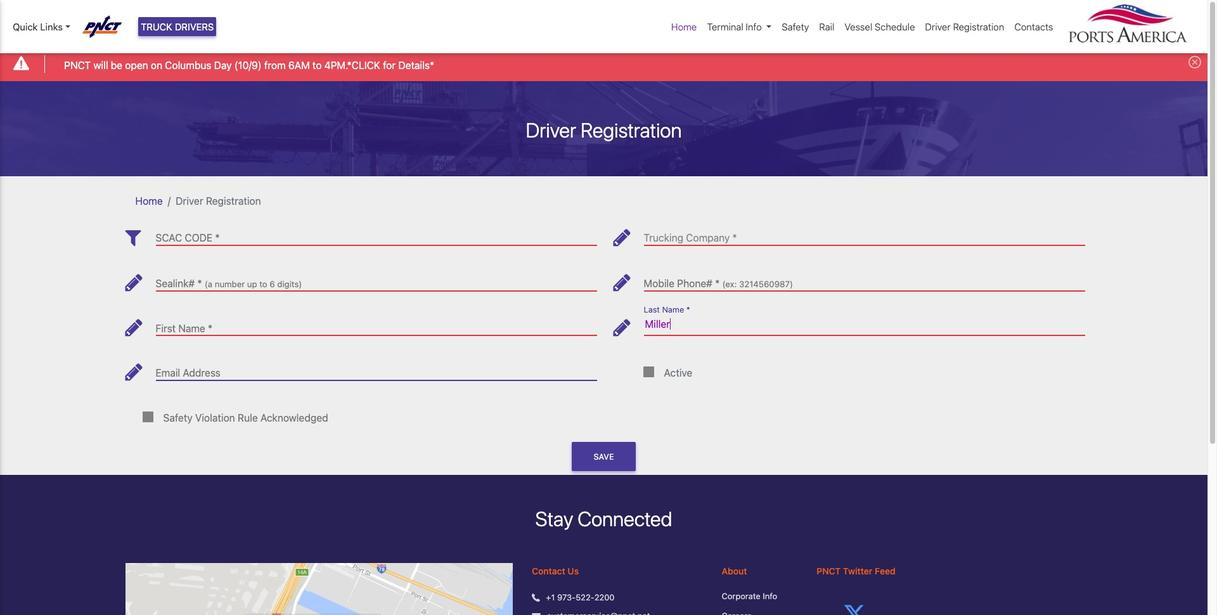 Task type: vqa. For each thing, say whether or not it's contained in the screenshot.
St,
no



Task type: locate. For each thing, give the bounding box(es) containing it.
name
[[663, 305, 685, 314], [178, 323, 205, 334]]

pnct left twitter
[[817, 566, 841, 576]]

* for scac code *
[[215, 232, 220, 244]]

1 horizontal spatial info
[[763, 591, 778, 601]]

to right 6am
[[313, 59, 322, 71]]

safety
[[782, 21, 810, 32], [163, 412, 193, 424]]

sealink# * (a number up to 6 digits)
[[156, 278, 302, 289]]

quick links
[[13, 21, 63, 32]]

1 horizontal spatial driver registration
[[526, 118, 682, 142]]

1 vertical spatial driver registration
[[526, 118, 682, 142]]

0 horizontal spatial to
[[260, 279, 267, 289]]

number
[[215, 279, 245, 289]]

driver registration
[[926, 21, 1005, 32], [526, 118, 682, 142], [176, 195, 261, 207]]

0 horizontal spatial safety
[[163, 412, 193, 424]]

0 vertical spatial info
[[746, 21, 762, 32]]

* down phone#
[[687, 305, 691, 314]]

truck drivers link
[[138, 17, 217, 36]]

name for first
[[178, 323, 205, 334]]

0 horizontal spatial name
[[178, 323, 205, 334]]

contact
[[532, 566, 566, 576]]

pnct for pnct will be open on columbus day (10/9) from 6am to 4pm.*click for details*
[[64, 59, 91, 71]]

truck
[[141, 21, 172, 32]]

2200
[[595, 592, 615, 602]]

for
[[383, 59, 396, 71]]

home link left terminal
[[667, 15, 702, 39]]

safety for safety violation rule acknowledged
[[163, 412, 193, 424]]

2 horizontal spatial driver registration
[[926, 21, 1005, 32]]

home
[[672, 21, 697, 32], [135, 195, 163, 207]]

contact us
[[532, 566, 579, 576]]

home up "scac"
[[135, 195, 163, 207]]

contacts link
[[1010, 15, 1059, 39]]

0 vertical spatial driver
[[926, 21, 951, 32]]

2 vertical spatial driver
[[176, 195, 203, 207]]

pnct will be open on columbus day (10/9) from 6am to 4pm.*click for details* link
[[64, 57, 435, 73]]

rail
[[820, 21, 835, 32]]

driver inside driver registration link
[[926, 21, 951, 32]]

1 horizontal spatial driver
[[526, 118, 577, 142]]

info for corporate info
[[763, 591, 778, 601]]

2 horizontal spatial registration
[[954, 21, 1005, 32]]

last name *
[[644, 305, 691, 314]]

schedule
[[875, 21, 916, 32]]

1 horizontal spatial home link
[[667, 15, 702, 39]]

quick links link
[[13, 20, 70, 34]]

to left 6
[[260, 279, 267, 289]]

terminal info link
[[702, 15, 777, 39]]

1 vertical spatial pnct
[[817, 566, 841, 576]]

1 horizontal spatial to
[[313, 59, 322, 71]]

columbus
[[165, 59, 212, 71]]

* right code
[[215, 232, 220, 244]]

connected
[[578, 507, 673, 531]]

1 vertical spatial driver
[[526, 118, 577, 142]]

Trucking Company * text field
[[644, 222, 1086, 246]]

1 vertical spatial to
[[260, 279, 267, 289]]

0 vertical spatial registration
[[954, 21, 1005, 32]]

1 vertical spatial info
[[763, 591, 778, 601]]

0 vertical spatial name
[[663, 305, 685, 314]]

0 horizontal spatial registration
[[206, 195, 261, 207]]

scac code *
[[156, 232, 220, 244]]

to
[[313, 59, 322, 71], [260, 279, 267, 289]]

pnct left 'will'
[[64, 59, 91, 71]]

safety violation rule acknowledged
[[163, 412, 328, 424]]

drivers
[[175, 21, 214, 32]]

pnct inside pnct will be open on columbus day (10/9) from 6am to 4pm.*click for details* link
[[64, 59, 91, 71]]

safety left violation
[[163, 412, 193, 424]]

info right the corporate
[[763, 591, 778, 601]]

1 horizontal spatial registration
[[581, 118, 682, 142]]

about
[[722, 566, 748, 576]]

home left terminal
[[672, 21, 697, 32]]

0 horizontal spatial info
[[746, 21, 762, 32]]

info
[[746, 21, 762, 32], [763, 591, 778, 601]]

* left (ex:
[[716, 278, 720, 289]]

scac
[[156, 232, 182, 244]]

pnct
[[64, 59, 91, 71], [817, 566, 841, 576]]

*
[[215, 232, 220, 244], [733, 232, 738, 244], [198, 278, 202, 289], [716, 278, 720, 289], [687, 305, 691, 314], [208, 323, 213, 334]]

1 vertical spatial home link
[[135, 195, 163, 207]]

pnct twitter feed
[[817, 566, 896, 576]]

to inside pnct will be open on columbus day (10/9) from 6am to 4pm.*click for details* link
[[313, 59, 322, 71]]

company
[[687, 232, 730, 244]]

2 vertical spatial registration
[[206, 195, 261, 207]]

last
[[644, 305, 660, 314]]

None text field
[[644, 268, 1086, 291]]

day
[[214, 59, 232, 71]]

0 horizontal spatial pnct
[[64, 59, 91, 71]]

info right terminal
[[746, 21, 762, 32]]

truck drivers
[[141, 21, 214, 32]]

info inside "link"
[[763, 591, 778, 601]]

mobile
[[644, 278, 675, 289]]

acknowledged
[[261, 412, 328, 424]]

1 horizontal spatial name
[[663, 305, 685, 314]]

name for last
[[663, 305, 685, 314]]

registration
[[954, 21, 1005, 32], [581, 118, 682, 142], [206, 195, 261, 207]]

0 vertical spatial to
[[313, 59, 322, 71]]

6
[[270, 279, 275, 289]]

safety left rail
[[782, 21, 810, 32]]

0 vertical spatial home
[[672, 21, 697, 32]]

driver
[[926, 21, 951, 32], [526, 118, 577, 142], [176, 195, 203, 207]]

1 vertical spatial safety
[[163, 412, 193, 424]]

pnct will be open on columbus day (10/9) from 6am to 4pm.*click for details* alert
[[0, 47, 1208, 81]]

us
[[568, 566, 579, 576]]

1 horizontal spatial pnct
[[817, 566, 841, 576]]

home link
[[667, 15, 702, 39], [135, 195, 163, 207]]

stay connected
[[536, 507, 673, 531]]

0 horizontal spatial driver registration
[[176, 195, 261, 207]]

0 horizontal spatial home
[[135, 195, 163, 207]]

* right company
[[733, 232, 738, 244]]

corporate info
[[722, 591, 778, 601]]

First Name * text field
[[156, 313, 597, 336]]

trucking
[[644, 232, 684, 244]]

home link up "scac"
[[135, 195, 163, 207]]

safety for safety
[[782, 21, 810, 32]]

None text field
[[156, 268, 597, 291]]

Email Address text field
[[156, 357, 597, 381]]

vessel
[[845, 21, 873, 32]]

open
[[125, 59, 148, 71]]

first name *
[[156, 323, 213, 334]]

corporate
[[722, 591, 761, 601]]

2 horizontal spatial driver
[[926, 21, 951, 32]]

close image
[[1189, 56, 1202, 69]]

pnct for pnct twitter feed
[[817, 566, 841, 576]]

name right first
[[178, 323, 205, 334]]

active
[[665, 367, 693, 379]]

* down (a
[[208, 323, 213, 334]]

trucking company *
[[644, 232, 738, 244]]

(10/9)
[[235, 59, 262, 71]]

save button
[[572, 442, 636, 472]]

quick
[[13, 21, 38, 32]]

name right last
[[663, 305, 685, 314]]

0 vertical spatial home link
[[667, 15, 702, 39]]

1 horizontal spatial safety
[[782, 21, 810, 32]]

0 horizontal spatial home link
[[135, 195, 163, 207]]

1 vertical spatial name
[[178, 323, 205, 334]]

stay
[[536, 507, 574, 531]]

* for last name *
[[687, 305, 691, 314]]

0 vertical spatial safety
[[782, 21, 810, 32]]

0 vertical spatial pnct
[[64, 59, 91, 71]]



Task type: describe. For each thing, give the bounding box(es) containing it.
* for trucking company *
[[733, 232, 738, 244]]

info for terminal info
[[746, 21, 762, 32]]

safety link
[[777, 15, 815, 39]]

rule
[[238, 412, 258, 424]]

+1
[[546, 592, 555, 602]]

to inside sealink# * (a number up to 6 digits)
[[260, 279, 267, 289]]

* for mobile phone# * (ex: 3214560987)
[[716, 278, 720, 289]]

pnct will be open on columbus day (10/9) from 6am to 4pm.*click for details*
[[64, 59, 435, 71]]

Last Name * text field
[[644, 313, 1086, 336]]

0 horizontal spatial driver
[[176, 195, 203, 207]]

rail link
[[815, 15, 840, 39]]

save
[[594, 452, 614, 462]]

sealink#
[[156, 278, 195, 289]]

contacts
[[1015, 21, 1054, 32]]

twitter
[[844, 566, 873, 576]]

1 vertical spatial registration
[[581, 118, 682, 142]]

on
[[151, 59, 162, 71]]

details*
[[399, 59, 435, 71]]

violation
[[195, 412, 235, 424]]

3214560987)
[[740, 279, 794, 289]]

973-
[[558, 592, 576, 602]]

vessel schedule link
[[840, 15, 921, 39]]

mobile phone# * (ex: 3214560987)
[[644, 278, 794, 289]]

driver registration link
[[921, 15, 1010, 39]]

2 vertical spatial driver registration
[[176, 195, 261, 207]]

address
[[183, 367, 221, 379]]

will
[[93, 59, 108, 71]]

SCAC CODE * search field
[[156, 222, 597, 246]]

+1 973-522-2200
[[546, 592, 615, 602]]

terminal info
[[708, 21, 762, 32]]

1 horizontal spatial home
[[672, 21, 697, 32]]

corporate info link
[[722, 590, 798, 603]]

code
[[185, 232, 213, 244]]

(a
[[205, 279, 213, 289]]

6am
[[289, 59, 310, 71]]

4pm.*click
[[325, 59, 381, 71]]

links
[[40, 21, 63, 32]]

up
[[247, 279, 257, 289]]

digits)
[[277, 279, 302, 289]]

* left (a
[[198, 278, 202, 289]]

0 vertical spatial driver registration
[[926, 21, 1005, 32]]

+1 973-522-2200 link
[[546, 592, 615, 604]]

from
[[264, 59, 286, 71]]

email
[[156, 367, 180, 379]]

1 vertical spatial home
[[135, 195, 163, 207]]

phone#
[[678, 278, 713, 289]]

522-
[[576, 592, 595, 602]]

be
[[111, 59, 122, 71]]

feed
[[875, 566, 896, 576]]

terminal
[[708, 21, 744, 32]]

vessel schedule
[[845, 21, 916, 32]]

email address
[[156, 367, 221, 379]]

(ex:
[[723, 279, 737, 289]]

* for first name *
[[208, 323, 213, 334]]

first
[[156, 323, 176, 334]]



